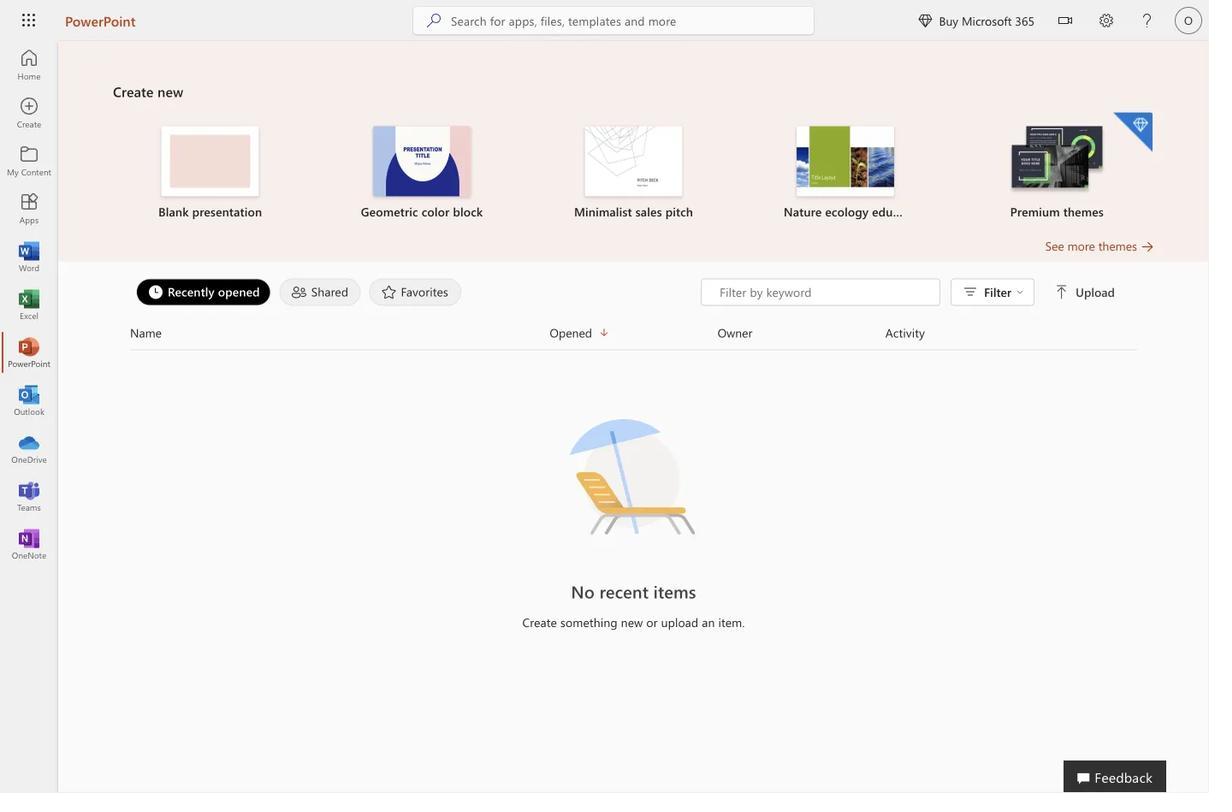 Task type: describe. For each thing, give the bounding box(es) containing it.
outlook image
[[21, 392, 38, 409]]

premium themes image
[[1009, 126, 1107, 195]]

row containing name
[[130, 323, 1138, 351]]

favorites tab
[[365, 279, 466, 306]]

favorites
[[401, 284, 449, 300]]

create image
[[21, 104, 38, 122]]

name button
[[130, 323, 550, 343]]

shared
[[311, 284, 349, 300]]

favorites element
[[369, 279, 462, 306]]

recent
[[600, 581, 649, 603]]

premium templates diamond image
[[1114, 113, 1153, 152]]

something
[[561, 615, 618, 631]]

opened
[[550, 325, 593, 341]]

365
[[1016, 12, 1035, 28]]

name
[[130, 325, 162, 341]]

see
[[1046, 238, 1065, 254]]

items
[[654, 581, 697, 603]]

more
[[1068, 238, 1096, 254]]

o
[[1185, 14, 1194, 27]]

powerpoint image
[[21, 344, 38, 361]]

recently opened element
[[136, 279, 271, 306]]

see more themes button
[[1046, 238, 1155, 255]]

no recent items status
[[382, 580, 886, 604]]

create new
[[113, 82, 184, 101]]

create something new or upload an item.
[[523, 615, 745, 631]]

premium
[[1011, 204, 1061, 220]]

onedrive image
[[21, 440, 38, 457]]

0 vertical spatial new
[[158, 82, 184, 101]]

premium themes
[[1011, 204, 1105, 220]]

home image
[[21, 57, 38, 74]]

powerpoint banner
[[0, 0, 1210, 44]]

recently
[[168, 284, 215, 300]]

word image
[[21, 248, 38, 265]]

presentation
[[192, 204, 262, 220]]

recently opened tab
[[132, 279, 276, 306]]

minimalist
[[575, 204, 633, 220]]

sales
[[636, 204, 663, 220]]

teams image
[[21, 488, 38, 505]]

filter 
[[985, 284, 1024, 300]]

onenote image
[[21, 536, 38, 553]]

geometric color block image
[[373, 126, 471, 197]]


[[1017, 289, 1024, 296]]

an
[[702, 615, 715, 631]]

block
[[453, 204, 483, 220]]

minimalist sales pitch element
[[538, 126, 730, 220]]

microsoft
[[962, 12, 1013, 28]]

apps image
[[21, 200, 38, 218]]



Task type: vqa. For each thing, say whether or not it's contained in the screenshot.
status containing Filter
yes



Task type: locate. For each thing, give the bounding box(es) containing it.
shared tab
[[276, 279, 365, 306]]

none search field inside powerpoint banner
[[414, 7, 814, 34]]

new inside status
[[621, 615, 643, 631]]

create
[[113, 82, 154, 101], [523, 615, 557, 631]]

themes right more
[[1099, 238, 1138, 254]]

my content image
[[21, 152, 38, 170]]

1 horizontal spatial new
[[621, 615, 643, 631]]

1 vertical spatial new
[[621, 615, 643, 631]]

minimalist sales pitch
[[575, 204, 694, 220]]

o button
[[1169, 0, 1210, 41]]

 button
[[1046, 0, 1087, 44]]

opened button
[[550, 323, 718, 343]]

0 vertical spatial create
[[113, 82, 154, 101]]

themes inside button
[[1099, 238, 1138, 254]]

shared element
[[280, 279, 361, 306]]

create left something at bottom
[[523, 615, 557, 631]]

opened
[[218, 284, 260, 300]]

no
[[572, 581, 595, 603]]

upload
[[1076, 284, 1116, 300]]

owner
[[718, 325, 753, 341]]

Search box. Suggestions appear as you type. search field
[[451, 7, 814, 34]]

themes
[[1064, 204, 1105, 220], [1099, 238, 1138, 254]]

excel image
[[21, 296, 38, 313]]

owner button
[[718, 323, 886, 343]]

geometric color block element
[[327, 126, 518, 220]]

nature ecology education photo presentation image
[[797, 126, 895, 197]]

create inside 'create something new or upload an item.' status
[[523, 615, 557, 631]]

pitch
[[666, 204, 694, 220]]

premium themes element
[[962, 113, 1153, 220]]

 upload
[[1056, 284, 1116, 300]]

geometric
[[361, 204, 419, 220]]

Filter by keyword text field
[[719, 284, 932, 301]]

create something new or upload an item. status
[[382, 614, 886, 632]]

themes up more
[[1064, 204, 1105, 220]]

create for create something new or upload an item.
[[523, 615, 557, 631]]

nature ecology education photo presentation element
[[750, 126, 942, 220]]

upload
[[662, 615, 699, 631]]


[[1056, 286, 1070, 299]]

status containing filter
[[701, 279, 1119, 306]]

geometric color block
[[361, 204, 483, 220]]

buy
[[940, 12, 959, 28]]


[[919, 14, 933, 27]]

None search field
[[414, 7, 814, 34]]

1 vertical spatial create
[[523, 615, 557, 631]]

activity
[[886, 325, 926, 341]]

 buy microsoft 365
[[919, 12, 1035, 28]]

1 vertical spatial themes
[[1099, 238, 1138, 254]]

feedback button
[[1065, 761, 1167, 794]]

color
[[422, 204, 450, 220]]

tab list containing recently opened
[[132, 279, 701, 306]]

feedback
[[1095, 768, 1153, 787]]

no recent items
[[572, 581, 697, 603]]

tab list
[[132, 279, 701, 306]]

new
[[158, 82, 184, 101], [621, 615, 643, 631]]


[[1059, 14, 1073, 27]]

filter
[[985, 284, 1012, 300]]

0 horizontal spatial new
[[158, 82, 184, 101]]

blank
[[159, 204, 189, 220]]

row
[[130, 323, 1138, 351]]

blank presentation element
[[115, 126, 306, 220]]

item.
[[719, 615, 745, 631]]

0 vertical spatial themes
[[1064, 204, 1105, 220]]

create down powerpoint
[[113, 82, 154, 101]]

blank presentation
[[159, 204, 262, 220]]

status
[[701, 279, 1119, 306]]

0 horizontal spatial create
[[113, 82, 154, 101]]

create for create new
[[113, 82, 154, 101]]

see more themes
[[1046, 238, 1138, 254]]

empty state icon image
[[557, 399, 711, 553]]

recently opened
[[168, 284, 260, 300]]

powerpoint
[[65, 11, 136, 30]]

or
[[647, 615, 658, 631]]

1 horizontal spatial create
[[523, 615, 557, 631]]

navigation
[[0, 41, 58, 569]]

minimalist sales pitch image
[[585, 126, 683, 197]]

activity, column 4 of 4 column header
[[886, 323, 1138, 343]]



